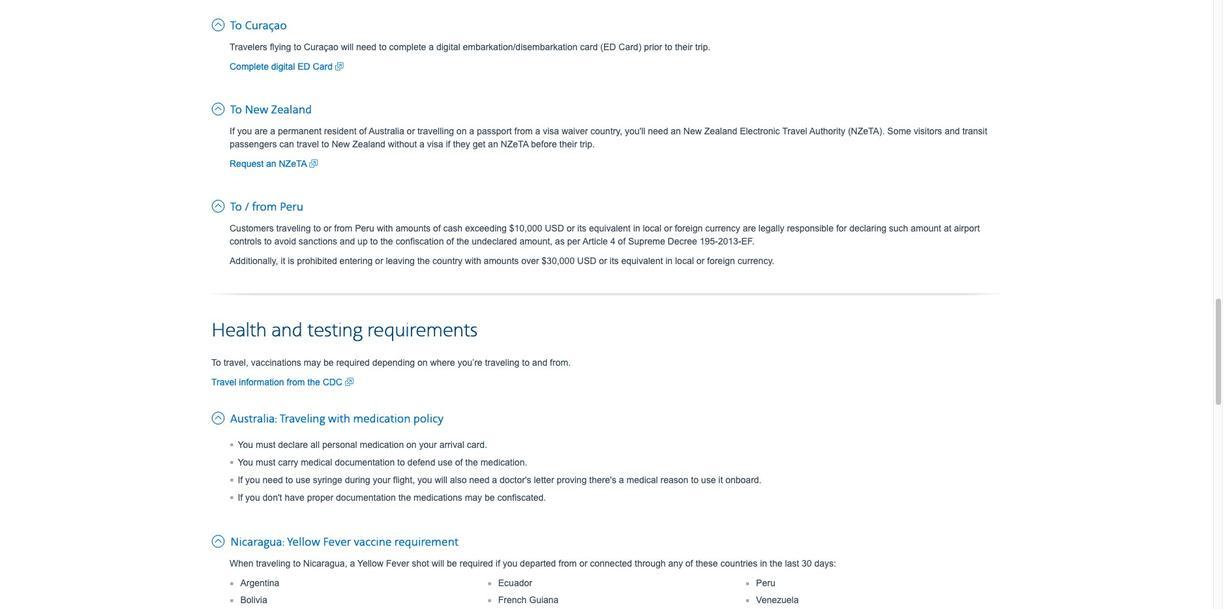 Task type: vqa. For each thing, say whether or not it's contained in the screenshot.
defend
yes



Task type: describe. For each thing, give the bounding box(es) containing it.
electronic
[[740, 126, 780, 136]]

vaccinations
[[251, 357, 301, 368]]

zealand inside 'link'
[[271, 103, 312, 117]]

declaring
[[849, 223, 887, 233]]

1 vertical spatial usd
[[577, 256, 597, 266]]

get
[[473, 139, 486, 149]]

request an nzeta link
[[230, 157, 318, 170]]

1 horizontal spatial new
[[332, 139, 350, 149]]

customers traveling to or from peru with amounts of cash exceeding $10,000 usd or its equivalent in local or foreign currency are legally responsible for declaring such amount at airport controls to avoid sanctions and up to the confiscation of the undeclared amount, as per article 4 of supreme decree 195-2013-ef.
[[230, 223, 980, 246]]

travel
[[297, 139, 319, 149]]

their inside if you are a permanent resident of australia or travelling on a passport from a visa waiver country, you'll need an new zealand electronic travel authority (nzeta). some visitors and transit passengers can travel to new zealand without a visa if they get an nzeta before their trip.
[[559, 139, 577, 149]]

a down to new zealand
[[270, 126, 275, 136]]

1 vertical spatial equivalent
[[621, 256, 663, 266]]

0 horizontal spatial visa
[[427, 139, 443, 149]]

entering
[[340, 256, 373, 266]]

exceeding
[[465, 223, 507, 233]]

you for resident
[[237, 126, 252, 136]]

your for flight,
[[373, 475, 391, 485]]

1 vertical spatial medical
[[627, 475, 658, 485]]

in inside customers traveling to or from peru with amounts of cash exceeding $10,000 usd or its equivalent in local or foreign currency are legally responsible for declaring such amount at airport controls to avoid sanctions and up to the confiscation of the undeclared amount, as per article 4 of supreme decree 195-2013-ef.
[[633, 223, 640, 233]]

argentina
[[240, 578, 279, 588]]

ecuador
[[498, 578, 532, 588]]

1 vertical spatial documentation
[[336, 492, 396, 503]]

2 horizontal spatial use
[[701, 475, 716, 485]]

are inside if you are a permanent resident of australia or travelling on a passport from a visa waiver country, you'll need an new zealand electronic travel authority (nzeta). some visitors and transit passengers can travel to new zealand without a visa if they get an nzeta before their trip.
[[255, 126, 268, 136]]

to right reason
[[691, 475, 699, 485]]

the up the leaving
[[380, 236, 393, 246]]

to curaçao link
[[211, 15, 287, 34]]

syringe
[[313, 475, 342, 485]]

nicaragua: yellow fever vaccine requirement link
[[211, 531, 459, 550]]

large image for nicaragua: yellow fever vaccine requirement
[[211, 531, 228, 549]]

waiver
[[562, 126, 588, 136]]

days:
[[814, 558, 836, 569]]

depending
[[372, 357, 415, 368]]

you for you must declare all personal medication on your arrival card.
[[238, 440, 253, 450]]

the down confiscation
[[417, 256, 430, 266]]

the left cdc
[[307, 377, 320, 387]]

travel,
[[224, 357, 248, 368]]

a down travelling on the top of the page
[[420, 139, 425, 149]]

resident
[[324, 126, 357, 136]]

passengers
[[230, 139, 277, 149]]

of down cash
[[446, 236, 454, 246]]

0 horizontal spatial required
[[336, 357, 370, 368]]

or up sanctions
[[324, 223, 332, 233]]

undeclared
[[472, 236, 517, 246]]

1 horizontal spatial its
[[610, 256, 619, 266]]

a down nicaragua: yellow fever vaccine requirement
[[350, 558, 355, 569]]

0 horizontal spatial travel
[[211, 377, 236, 387]]

are inside customers traveling to or from peru with amounts of cash exceeding $10,000 usd or its equivalent in local or foreign currency are legally responsible for declaring such amount at airport controls to avoid sanctions and up to the confiscation of the undeclared amount, as per article 4 of supreme decree 195-2013-ef.
[[743, 223, 756, 233]]

connected
[[590, 558, 632, 569]]

card
[[313, 61, 333, 72]]

doctor's
[[500, 475, 531, 485]]

you for you must carry medical documentation to defend use of the medication.
[[238, 457, 253, 468]]

when traveling to nicaragua, a yellow fever shot will be required if you departed from or connected through any of these countries in the last 30 days:
[[230, 558, 836, 569]]

over
[[521, 256, 539, 266]]

currency.
[[738, 256, 775, 266]]

to left from.
[[522, 357, 530, 368]]

of right any
[[686, 558, 693, 569]]

to for to curaçao
[[230, 19, 242, 33]]

to right flying at left
[[294, 42, 301, 52]]

requirement
[[394, 535, 459, 550]]

yellow inside nicaragua: yellow fever vaccine requirement link
[[287, 535, 320, 550]]

2 vertical spatial in
[[760, 558, 767, 569]]

or up decree
[[664, 223, 672, 233]]

1 vertical spatial if
[[496, 558, 500, 569]]

1 vertical spatial medication
[[360, 440, 404, 450]]

onboard.
[[726, 475, 762, 485]]

medication.
[[481, 457, 527, 468]]

legally
[[759, 223, 785, 233]]

peru inside peru venezuela
[[756, 578, 775, 588]]

0 horizontal spatial digital
[[271, 61, 295, 72]]

to for to travel, vaccinations may be required depending on where you're traveling to and from.
[[211, 357, 221, 368]]

with inside customers traveling to or from peru with amounts of cash exceeding $10,000 usd or its equivalent in local or foreign currency are legally responsible for declaring such amount at airport controls to avoid sanctions and up to the confiscation of the undeclared amount, as per article 4 of supreme decree 195-2013-ef.
[[377, 223, 393, 233]]

2 vertical spatial an
[[266, 158, 276, 169]]

1 horizontal spatial foreign
[[707, 256, 735, 266]]

confiscation
[[396, 236, 444, 246]]

there's
[[589, 475, 616, 485]]

0 vertical spatial be
[[324, 357, 334, 368]]

1 vertical spatial will
[[435, 475, 447, 485]]

health and testing requirements
[[211, 319, 478, 343]]

from down vaccinations
[[287, 377, 305, 387]]

currency
[[705, 223, 740, 233]]

you down defend
[[417, 475, 432, 485]]

need right also
[[469, 475, 490, 485]]

avoid
[[274, 236, 296, 246]]

of left cash
[[433, 223, 441, 233]]

195-
[[700, 236, 718, 246]]

airport
[[954, 223, 980, 233]]

from.
[[550, 357, 571, 368]]

you up 'ecuador'
[[503, 558, 517, 569]]

a right there's
[[619, 475, 624, 485]]

letter
[[534, 475, 554, 485]]

and up vaccinations
[[272, 319, 303, 343]]

of right 4
[[618, 236, 626, 246]]

new inside 'link'
[[245, 103, 268, 117]]

responsible
[[787, 223, 834, 233]]

when
[[230, 558, 253, 569]]

nicaragua: yellow fever vaccine requirement
[[230, 535, 459, 550]]

travel inside if you are a permanent resident of australia or travelling on a passport from a visa waiver country, you'll need an new zealand electronic travel authority (nzeta). some visitors and transit passengers can travel to new zealand without a visa if they get an nzeta before their trip.
[[782, 126, 807, 136]]

$30,000
[[542, 256, 575, 266]]

medications
[[414, 492, 462, 503]]

foreign inside customers traveling to or from peru with amounts of cash exceeding $10,000 usd or its equivalent in local or foreign currency are legally responsible for declaring such amount at airport controls to avoid sanctions and up to the confiscation of the undeclared amount, as per article 4 of supreme decree 195-2013-ef.
[[675, 223, 703, 233]]

defend
[[407, 457, 435, 468]]

from inside if you are a permanent resident of australia or travelling on a passport from a visa waiver country, you'll need an new zealand electronic travel authority (nzeta). some visitors and transit passengers can travel to new zealand without a visa if they get an nzeta before their trip.
[[514, 126, 533, 136]]

to up sanctions
[[313, 223, 321, 233]]

must for carry
[[256, 457, 276, 468]]

australia: traveling with medication policy
[[230, 412, 444, 426]]

to up flight,
[[397, 457, 405, 468]]

from inside customers traveling to or from peru with amounts of cash exceeding $10,000 usd or its equivalent in local or foreign currency are legally responsible for declaring such amount at airport controls to avoid sanctions and up to the confiscation of the undeclared amount, as per article 4 of supreme decree 195-2013-ef.
[[334, 223, 352, 233]]

newpage image
[[345, 376, 354, 389]]

local inside customers traveling to or from peru with amounts of cash exceeding $10,000 usd or its equivalent in local or foreign currency are legally responsible for declaring such amount at airport controls to avoid sanctions and up to the confiscation of the undeclared amount, as per article 4 of supreme decree 195-2013-ef.
[[643, 223, 662, 233]]

newpage image for to curaçao
[[335, 60, 344, 73]]

visitors
[[914, 126, 942, 136]]

a right the "complete"
[[429, 42, 434, 52]]

and left from.
[[532, 357, 547, 368]]

to / from peru link
[[211, 196, 303, 215]]

the down card.
[[465, 457, 478, 468]]

0 horizontal spatial peru
[[280, 200, 303, 214]]

2 vertical spatial will
[[432, 558, 444, 569]]

can
[[279, 139, 294, 149]]

2 horizontal spatial an
[[671, 126, 681, 136]]

or down 195- at top right
[[697, 256, 705, 266]]

2 horizontal spatial zealand
[[704, 126, 737, 136]]

1 horizontal spatial yellow
[[357, 558, 383, 569]]

$10,000
[[509, 223, 542, 233]]

large image for to / from peru
[[211, 196, 228, 214]]

travelling
[[417, 126, 454, 136]]

authority
[[809, 126, 845, 136]]

country
[[433, 256, 463, 266]]

proper
[[307, 492, 333, 503]]

don't
[[263, 492, 282, 503]]

complete
[[230, 61, 269, 72]]

1 horizontal spatial an
[[488, 139, 498, 149]]

0 vertical spatial it
[[281, 256, 285, 266]]

australia:
[[230, 412, 277, 426]]

1 horizontal spatial fever
[[386, 558, 409, 569]]

amount,
[[520, 236, 553, 246]]

a up the get
[[469, 126, 474, 136]]

traveling
[[280, 412, 325, 426]]

such
[[889, 223, 908, 233]]

1 horizontal spatial digital
[[436, 42, 460, 52]]

(ed
[[600, 42, 616, 52]]

must for declare
[[256, 440, 276, 450]]

if you don't have proper documentation the medications may be confiscated.
[[238, 492, 546, 503]]

or left the leaving
[[375, 256, 383, 266]]

bolivia
[[240, 595, 267, 605]]

decree
[[668, 236, 697, 246]]

for
[[836, 223, 847, 233]]

country,
[[591, 126, 622, 136]]

its inside customers traveling to or from peru with amounts of cash exceeding $10,000 usd or its equivalent in local or foreign currency are legally responsible for declaring such amount at airport controls to avoid sanctions and up to the confiscation of the undeclared amount, as per article 4 of supreme decree 195-2013-ef.
[[577, 223, 587, 233]]

0 horizontal spatial with
[[328, 412, 350, 426]]

need up the don't
[[263, 475, 283, 485]]

/
[[245, 200, 249, 214]]

1 vertical spatial it
[[718, 475, 723, 485]]

last
[[785, 558, 799, 569]]

large image for to new zealand
[[211, 99, 228, 117]]

up
[[358, 236, 368, 246]]

you're
[[458, 357, 482, 368]]

shot
[[412, 558, 429, 569]]

newpage image for to new zealand
[[309, 157, 318, 170]]

card
[[580, 42, 598, 52]]

traveling for nicaragua: yellow fever vaccine requirement
[[256, 558, 291, 569]]

a up before
[[535, 126, 540, 136]]

to right 'prior'
[[665, 42, 672, 52]]

ecuador french guiana
[[498, 578, 559, 605]]

embarkation/disembarkation
[[463, 42, 578, 52]]

1 horizontal spatial curaçao
[[304, 42, 338, 52]]

0 horizontal spatial medical
[[301, 457, 332, 468]]

to left nicaragua,
[[293, 558, 301, 569]]

1 vertical spatial traveling
[[485, 357, 520, 368]]

to left the "complete"
[[379, 42, 387, 52]]

of up also
[[455, 457, 463, 468]]

1 horizontal spatial zealand
[[352, 139, 386, 149]]

1 horizontal spatial amounts
[[484, 256, 519, 266]]

venezuela
[[756, 595, 799, 605]]

card.
[[467, 440, 487, 450]]

to inside if you are a permanent resident of australia or travelling on a passport from a visa waiver country, you'll need an new zealand electronic travel authority (nzeta). some visitors and transit passengers can travel to new zealand without a visa if they get an nzeta before their trip.
[[322, 139, 329, 149]]

complete digital ed card link
[[230, 60, 344, 73]]

1 vertical spatial on
[[417, 357, 428, 368]]

you must carry medical documentation to defend use of the medication.
[[238, 457, 527, 468]]



Task type: locate. For each thing, give the bounding box(es) containing it.
leaving
[[386, 256, 415, 266]]

may down also
[[465, 492, 482, 503]]

0 vertical spatial documentation
[[335, 457, 395, 468]]

and left up
[[340, 236, 355, 246]]

trip. inside if you are a permanent resident of australia or travelling on a passport from a visa waiver country, you'll need an new zealand electronic travel authority (nzeta). some visitors and transit passengers can travel to new zealand without a visa if they get an nzeta before their trip.
[[580, 139, 595, 149]]

peru inside customers traveling to or from peru with amounts of cash exceeding $10,000 usd or its equivalent in local or foreign currency are legally responsible for declaring such amount at airport controls to avoid sanctions and up to the confiscation of the undeclared amount, as per article 4 of supreme decree 195-2013-ef.
[[355, 223, 374, 233]]

0 vertical spatial will
[[341, 42, 354, 52]]

0 vertical spatial their
[[675, 42, 693, 52]]

1 vertical spatial travel
[[211, 377, 236, 387]]

fever up nicaragua,
[[323, 535, 351, 550]]

new right you'll at the right of the page
[[684, 126, 702, 136]]

an
[[671, 126, 681, 136], [488, 139, 498, 149], [266, 158, 276, 169]]

as
[[555, 236, 565, 246]]

if you need to use syringe during your flight, you will also need a doctor's letter proving there's a medical reason to use it onboard.
[[238, 475, 762, 485]]

to left travel,
[[211, 357, 221, 368]]

a down medication.
[[492, 475, 497, 485]]

1 vertical spatial may
[[465, 492, 482, 503]]

1 horizontal spatial usd
[[577, 256, 597, 266]]

to inside to / from peru link
[[230, 200, 242, 214]]

be for medications
[[485, 492, 495, 503]]

visa
[[543, 126, 559, 136], [427, 139, 443, 149]]

2 vertical spatial new
[[332, 139, 350, 149]]

2 horizontal spatial with
[[465, 256, 481, 266]]

1 vertical spatial zealand
[[704, 126, 737, 136]]

be up cdc
[[324, 357, 334, 368]]

if
[[446, 139, 450, 149], [496, 558, 500, 569]]

supreme
[[628, 236, 665, 246]]

you inside if you are a permanent resident of australia or travelling on a passport from a visa waiver country, you'll need an new zealand electronic travel authority (nzeta). some visitors and transit passengers can travel to new zealand without a visa if they get an nzeta before their trip.
[[237, 126, 252, 136]]

large image inside australia: traveling with medication policy link
[[211, 408, 228, 426]]

0 horizontal spatial an
[[266, 158, 276, 169]]

you down australia:
[[245, 475, 260, 485]]

curaçao inside to curaçao link
[[245, 19, 287, 33]]

newpage image
[[335, 60, 344, 73], [309, 157, 318, 170]]

0 vertical spatial medical
[[301, 457, 332, 468]]

0 vertical spatial must
[[256, 440, 276, 450]]

1 vertical spatial new
[[684, 126, 702, 136]]

1 vertical spatial trip.
[[580, 139, 595, 149]]

transit
[[963, 126, 987, 136]]

permanent
[[278, 126, 322, 136]]

zealand left the electronic
[[704, 126, 737, 136]]

medical down all
[[301, 457, 332, 468]]

to right up
[[370, 236, 378, 246]]

large image left australia:
[[211, 408, 228, 426]]

guiana
[[529, 595, 559, 605]]

on inside if you are a permanent resident of australia or travelling on a passport from a visa waiver country, you'll need an new zealand electronic travel authority (nzeta). some visitors and transit passengers can travel to new zealand without a visa if they get an nzeta before their trip.
[[457, 126, 467, 136]]

1 horizontal spatial medical
[[627, 475, 658, 485]]

5 large image from the top
[[211, 531, 228, 549]]

1 vertical spatial fever
[[386, 558, 409, 569]]

before
[[531, 139, 557, 149]]

or
[[407, 126, 415, 136], [324, 223, 332, 233], [567, 223, 575, 233], [664, 223, 672, 233], [375, 256, 383, 266], [599, 256, 607, 266], [697, 256, 705, 266], [579, 558, 588, 569]]

to left avoid on the top left of the page
[[264, 236, 272, 246]]

arrival
[[439, 440, 464, 450]]

0 vertical spatial newpage image
[[335, 60, 344, 73]]

travelers
[[230, 42, 267, 52]]

0 horizontal spatial zealand
[[271, 103, 312, 117]]

1 horizontal spatial in
[[666, 256, 673, 266]]

reason
[[661, 475, 689, 485]]

request an nzeta
[[230, 158, 309, 169]]

1 you from the top
[[238, 440, 253, 450]]

to right travel
[[322, 139, 329, 149]]

usd up as
[[545, 223, 564, 233]]

carry
[[278, 457, 298, 468]]

complete digital ed card
[[230, 61, 335, 72]]

usd down article
[[577, 256, 597, 266]]

an right request on the top of page
[[266, 158, 276, 169]]

the
[[380, 236, 393, 246], [457, 236, 469, 246], [417, 256, 430, 266], [307, 377, 320, 387], [465, 457, 478, 468], [398, 492, 411, 503], [770, 558, 783, 569]]

0 vertical spatial travel
[[782, 126, 807, 136]]

if for if you are a permanent resident of australia or travelling on a passport from a visa waiver country, you'll need an new zealand electronic travel authority (nzeta). some visitors and transit passengers can travel to new zealand without a visa if they get an nzeta before their trip.
[[230, 126, 235, 136]]

if up 'ecuador'
[[496, 558, 500, 569]]

1 vertical spatial peru
[[355, 223, 374, 233]]

if for if you don't have proper documentation the medications may be confiscated.
[[238, 492, 243, 503]]

fever left shot on the bottom of the page
[[386, 558, 409, 569]]

in right countries
[[760, 558, 767, 569]]

traveling for to / from peru
[[276, 223, 311, 233]]

1 horizontal spatial use
[[438, 457, 453, 468]]

medication up you must declare all personal medication on your arrival card.
[[353, 412, 411, 426]]

to / from peru
[[230, 200, 303, 214]]

amounts inside customers traveling to or from peru with amounts of cash exceeding $10,000 usd or its equivalent in local or foreign currency are legally responsible for declaring such amount at airport controls to avoid sanctions and up to the confiscation of the undeclared amount, as per article 4 of supreme decree 195-2013-ef.
[[396, 223, 431, 233]]

0 vertical spatial equivalent
[[589, 223, 631, 233]]

documentation down during in the left of the page
[[336, 492, 396, 503]]

your
[[419, 440, 437, 450], [373, 475, 391, 485]]

0 horizontal spatial newpage image
[[309, 157, 318, 170]]

to down carry
[[285, 475, 293, 485]]

and left transit at right
[[945, 126, 960, 136]]

1 vertical spatial required
[[460, 558, 493, 569]]

in up the supreme
[[633, 223, 640, 233]]

0 vertical spatial nzeta
[[501, 139, 528, 149]]

to new zealand link
[[211, 99, 312, 118]]

0 horizontal spatial use
[[296, 475, 310, 485]]

card)
[[619, 42, 642, 52]]

nzeta inside if you are a permanent resident of australia or travelling on a passport from a visa waiver country, you'll need an new zealand electronic travel authority (nzeta). some visitors and transit passengers can travel to new zealand without a visa if they get an nzeta before their trip.
[[501, 139, 528, 149]]

if inside if you are a permanent resident of australia or travelling on a passport from a visa waiver country, you'll need an new zealand electronic travel authority (nzeta). some visitors and transit passengers can travel to new zealand without a visa if they get an nzeta before their trip.
[[446, 139, 450, 149]]

0 vertical spatial with
[[377, 223, 393, 233]]

0 horizontal spatial yellow
[[287, 535, 320, 550]]

0 vertical spatial trip.
[[695, 42, 711, 52]]

required
[[336, 357, 370, 368], [460, 558, 493, 569]]

large image inside to curaçao link
[[211, 15, 228, 32]]

they
[[453, 139, 470, 149]]

0 vertical spatial its
[[577, 223, 587, 233]]

large image left the to curaçao
[[211, 15, 228, 32]]

yellow down 'vaccine'
[[357, 558, 383, 569]]

1 vertical spatial curaçao
[[304, 42, 338, 52]]

to for to new zealand
[[230, 103, 242, 117]]

you for syringe
[[245, 475, 260, 485]]

with
[[377, 223, 393, 233], [465, 256, 481, 266], [328, 412, 350, 426]]

medication
[[353, 412, 411, 426], [360, 440, 404, 450]]

0 horizontal spatial nzeta
[[279, 158, 307, 169]]

or down article
[[599, 256, 607, 266]]

documentation
[[335, 457, 395, 468], [336, 492, 396, 503]]

an down "passport"
[[488, 139, 498, 149]]

2 horizontal spatial peru
[[756, 578, 775, 588]]

to up passengers
[[230, 103, 242, 117]]

2 vertical spatial if
[[238, 492, 243, 503]]

the down flight,
[[398, 492, 411, 503]]

or left connected
[[579, 558, 588, 569]]

1 vertical spatial must
[[256, 457, 276, 468]]

you for documentation
[[245, 492, 260, 503]]

you left carry
[[238, 457, 253, 468]]

large image inside nicaragua: yellow fever vaccine requirement link
[[211, 531, 228, 549]]

large image inside to new zealand 'link'
[[211, 99, 228, 117]]

2 horizontal spatial new
[[684, 126, 702, 136]]

visa up before
[[543, 126, 559, 136]]

argentina bolivia
[[240, 578, 279, 605]]

declare
[[278, 440, 308, 450]]

large image
[[211, 15, 228, 32], [211, 99, 228, 117], [211, 196, 228, 214], [211, 408, 228, 426], [211, 531, 228, 549]]

2 horizontal spatial on
[[457, 126, 467, 136]]

equivalent up 4
[[589, 223, 631, 233]]

use up have on the left of page
[[296, 475, 310, 485]]

0 horizontal spatial curaçao
[[245, 19, 287, 33]]

must left carry
[[256, 457, 276, 468]]

to curaçao
[[230, 19, 287, 33]]

where
[[430, 357, 455, 368]]

prior
[[644, 42, 662, 52]]

cash
[[443, 223, 463, 233]]

during
[[345, 475, 370, 485]]

confiscated.
[[497, 492, 546, 503]]

travel information from the cdc
[[211, 377, 345, 387]]

your for arrival
[[419, 440, 437, 450]]

of inside if you are a permanent resident of australia or travelling on a passport from a visa waiver country, you'll need an new zealand electronic travel authority (nzeta). some visitors and transit passengers can travel to new zealand without a visa if they get an nzeta before their trip.
[[359, 126, 367, 136]]

on up they
[[457, 126, 467, 136]]

0 vertical spatial an
[[671, 126, 681, 136]]

to new zealand
[[230, 103, 312, 117]]

1 horizontal spatial required
[[460, 558, 493, 569]]

use down the 'arrival'
[[438, 457, 453, 468]]

per
[[567, 236, 580, 246]]

required up newpage icon
[[336, 357, 370, 368]]

trip. down waiver
[[580, 139, 595, 149]]

traveling
[[276, 223, 311, 233], [485, 357, 520, 368], [256, 558, 291, 569]]

30
[[802, 558, 812, 569]]

1 horizontal spatial newpage image
[[335, 60, 344, 73]]

if up passengers
[[230, 126, 235, 136]]

0 horizontal spatial local
[[643, 223, 662, 233]]

will left also
[[435, 475, 447, 485]]

equivalent inside customers traveling to or from peru with amounts of cash exceeding $10,000 usd or its equivalent in local or foreign currency are legally responsible for declaring such amount at airport controls to avoid sanctions and up to the confiscation of the undeclared amount, as per article 4 of supreme decree 195-2013-ef.
[[589, 223, 631, 233]]

be
[[324, 357, 334, 368], [485, 492, 495, 503], [447, 558, 457, 569]]

on left where
[[417, 357, 428, 368]]

if left they
[[446, 139, 450, 149]]

or inside if you are a permanent resident of australia or travelling on a passport from a visa waiver country, you'll need an new zealand electronic travel authority (nzeta). some visitors and transit passengers can travel to new zealand without a visa if they get an nzeta before their trip.
[[407, 126, 415, 136]]

be for shot
[[447, 558, 457, 569]]

1 vertical spatial you
[[238, 457, 253, 468]]

traveling up argentina
[[256, 558, 291, 569]]

zealand
[[271, 103, 312, 117], [704, 126, 737, 136], [352, 139, 386, 149]]

usd inside customers traveling to or from peru with amounts of cash exceeding $10,000 usd or its equivalent in local or foreign currency are legally responsible for declaring such amount at airport controls to avoid sanctions and up to the confiscation of the undeclared amount, as per article 4 of supreme decree 195-2013-ef.
[[545, 223, 564, 233]]

traveling right the you're
[[485, 357, 520, 368]]

sanctions
[[299, 236, 337, 246]]

requirements
[[367, 319, 478, 343]]

1 horizontal spatial with
[[377, 223, 393, 233]]

from up sanctions
[[334, 223, 352, 233]]

1 horizontal spatial it
[[718, 475, 723, 485]]

the down cash
[[457, 236, 469, 246]]

1 vertical spatial digital
[[271, 61, 295, 72]]

1 vertical spatial be
[[485, 492, 495, 503]]

4 large image from the top
[[211, 408, 228, 426]]

new up passengers
[[245, 103, 268, 117]]

1 vertical spatial newpage image
[[309, 157, 318, 170]]

1 vertical spatial are
[[743, 223, 756, 233]]

also
[[450, 475, 467, 485]]

proving
[[557, 475, 587, 485]]

documentation down you must declare all personal medication on your arrival card.
[[335, 457, 395, 468]]

0 vertical spatial medication
[[353, 412, 411, 426]]

their down waiver
[[559, 139, 577, 149]]

0 horizontal spatial in
[[633, 223, 640, 233]]

1 vertical spatial if
[[238, 475, 243, 485]]

french
[[498, 595, 527, 605]]

1 vertical spatial foreign
[[707, 256, 735, 266]]

equivalent down the supreme
[[621, 256, 663, 266]]

usd
[[545, 223, 564, 233], [577, 256, 597, 266]]

the left the last
[[770, 558, 783, 569]]

amount
[[911, 223, 941, 233]]

2 large image from the top
[[211, 99, 228, 117]]

large image left to new zealand
[[211, 99, 228, 117]]

large image for australia: traveling with medication policy
[[211, 408, 228, 426]]

2 you from the top
[[238, 457, 253, 468]]

if down australia:
[[238, 475, 243, 485]]

you left the don't
[[245, 492, 260, 503]]

passport
[[477, 126, 512, 136]]

with up the leaving
[[377, 223, 393, 233]]

of
[[359, 126, 367, 136], [433, 223, 441, 233], [446, 236, 454, 246], [618, 236, 626, 246], [455, 457, 463, 468], [686, 558, 693, 569]]

medication up you must carry medical documentation to defend use of the medication.
[[360, 440, 404, 450]]

flight,
[[393, 475, 415, 485]]

0 vertical spatial yellow
[[287, 535, 320, 550]]

new down 'resident'
[[332, 139, 350, 149]]

3 large image from the top
[[211, 196, 228, 214]]

or up 'per'
[[567, 223, 575, 233]]

if inside if you are a permanent resident of australia or travelling on a passport from a visa waiver country, you'll need an new zealand electronic travel authority (nzeta). some visitors and transit passengers can travel to new zealand without a visa if they get an nzeta before their trip.
[[230, 126, 235, 136]]

are up passengers
[[255, 126, 268, 136]]

large image inside to / from peru link
[[211, 196, 228, 214]]

on up defend
[[406, 440, 417, 450]]

ef.
[[741, 236, 755, 246]]

nzeta down can
[[279, 158, 307, 169]]

2 vertical spatial peru
[[756, 578, 775, 588]]

digital down flying at left
[[271, 61, 295, 72]]

1 horizontal spatial local
[[675, 256, 694, 266]]

and inside if you are a permanent resident of australia or travelling on a passport from a visa waiver country, you'll need an new zealand electronic travel authority (nzeta). some visitors and transit passengers can travel to new zealand without a visa if they get an nzeta before their trip.
[[945, 126, 960, 136]]

1 large image from the top
[[211, 15, 228, 32]]

ed
[[298, 61, 310, 72]]

through
[[635, 558, 666, 569]]

with right country
[[465, 256, 481, 266]]

digital right the "complete"
[[436, 42, 460, 52]]

0 horizontal spatial be
[[324, 357, 334, 368]]

countries
[[721, 558, 758, 569]]

0 vertical spatial fever
[[323, 535, 351, 550]]

1 horizontal spatial visa
[[543, 126, 559, 136]]

large image for to curaçao
[[211, 15, 228, 32]]

to left /
[[230, 200, 242, 214]]

2 must from the top
[[256, 457, 276, 468]]

medical left reason
[[627, 475, 658, 485]]

1 vertical spatial with
[[465, 256, 481, 266]]

need left the "complete"
[[356, 42, 377, 52]]

customers
[[230, 223, 274, 233]]

if for if you need to use syringe during your flight, you will also need a doctor's letter proving there's a medical reason to use it onboard.
[[238, 475, 243, 485]]

vaccine
[[354, 535, 392, 550]]

its up 'per'
[[577, 223, 587, 233]]

from right 'departed'
[[559, 558, 577, 569]]

it left is
[[281, 256, 285, 266]]

2 vertical spatial on
[[406, 440, 417, 450]]

with up personal
[[328, 412, 350, 426]]

your up defend
[[419, 440, 437, 450]]

0 vertical spatial on
[[457, 126, 467, 136]]

foreign
[[675, 223, 703, 233], [707, 256, 735, 266]]

amounts up confiscation
[[396, 223, 431, 233]]

to inside to curaçao link
[[230, 19, 242, 33]]

from right /
[[252, 200, 277, 214]]

0 horizontal spatial usd
[[545, 223, 564, 233]]

information
[[239, 377, 284, 387]]

flying
[[270, 42, 291, 52]]

cdc
[[323, 377, 342, 387]]

departed
[[520, 558, 556, 569]]

0 vertical spatial in
[[633, 223, 640, 233]]

if you are a permanent resident of australia or travelling on a passport from a visa waiver country, you'll need an new zealand electronic travel authority (nzeta). some visitors and transit passengers can travel to new zealand without a visa if they get an nzeta before their trip.
[[230, 126, 987, 149]]

its down 4
[[610, 256, 619, 266]]

and inside customers traveling to or from peru with amounts of cash exceeding $10,000 usd or its equivalent in local or foreign currency are legally responsible for declaring such amount at airport controls to avoid sanctions and up to the confiscation of the undeclared amount, as per article 4 of supreme decree 195-2013-ef.
[[340, 236, 355, 246]]

0 vertical spatial usd
[[545, 223, 564, 233]]

0 horizontal spatial may
[[304, 357, 321, 368]]

you down australia:
[[238, 440, 253, 450]]

to travel, vaccinations may be required depending on where you're traveling to and from.
[[211, 357, 571, 368]]

0 vertical spatial may
[[304, 357, 321, 368]]

2 horizontal spatial in
[[760, 558, 767, 569]]

additionally, it is prohibited entering or leaving the country with amounts over $30,000 usd or its equivalent in local or foreign currency.
[[230, 256, 775, 266]]

or up without
[[407, 126, 415, 136]]

health
[[211, 319, 267, 343]]

be right shot on the bottom of the page
[[447, 558, 457, 569]]

australia
[[369, 126, 404, 136]]

must left declare
[[256, 440, 276, 450]]

0 vertical spatial if
[[446, 139, 450, 149]]

local
[[643, 223, 662, 233], [675, 256, 694, 266]]

at
[[944, 223, 952, 233]]

newpage image down travel
[[309, 157, 318, 170]]

2 vertical spatial traveling
[[256, 558, 291, 569]]

0 vertical spatial digital
[[436, 42, 460, 52]]

0 vertical spatial local
[[643, 223, 662, 233]]

1 horizontal spatial be
[[447, 558, 457, 569]]

1 vertical spatial amounts
[[484, 256, 519, 266]]

medical
[[301, 457, 332, 468], [627, 475, 658, 485]]

0 horizontal spatial trip.
[[580, 139, 595, 149]]

travelers flying to curaçao will need to complete a digital embarkation/disembarkation card (ed card) prior to their trip.
[[230, 42, 711, 52]]

1 vertical spatial their
[[559, 139, 577, 149]]

to for to / from peru
[[230, 200, 242, 214]]

0 vertical spatial foreign
[[675, 223, 703, 233]]

to inside to new zealand 'link'
[[230, 103, 242, 117]]

amounts down undeclared
[[484, 256, 519, 266]]

have
[[285, 492, 305, 503]]

additionally,
[[230, 256, 278, 266]]

amounts
[[396, 223, 431, 233], [484, 256, 519, 266]]

any
[[668, 558, 683, 569]]

0 vertical spatial visa
[[543, 126, 559, 136]]

need inside if you are a permanent resident of australia or travelling on a passport from a visa waiver country, you'll need an new zealand electronic travel authority (nzeta). some visitors and transit passengers can travel to new zealand without a visa if they get an nzeta before their trip.
[[648, 126, 668, 136]]

traveling inside customers traveling to or from peru with amounts of cash exceeding $10,000 usd or its equivalent in local or foreign currency are legally responsible for declaring such amount at airport controls to avoid sanctions and up to the confiscation of the undeclared amount, as per article 4 of supreme decree 195-2013-ef.
[[276, 223, 311, 233]]

0 horizontal spatial your
[[373, 475, 391, 485]]

0 vertical spatial traveling
[[276, 223, 311, 233]]

medication inside australia: traveling with medication policy link
[[353, 412, 411, 426]]

0 horizontal spatial its
[[577, 223, 587, 233]]

0 vertical spatial curaçao
[[245, 19, 287, 33]]

1 must from the top
[[256, 440, 276, 450]]



